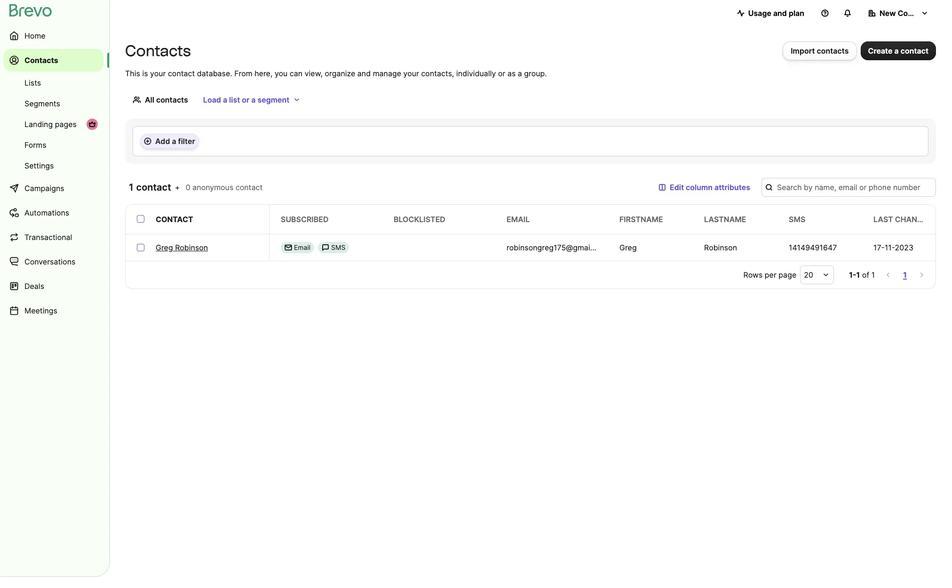 Task type: locate. For each thing, give the bounding box(es) containing it.
a left list
[[223, 95, 227, 105]]

17-11-2023
[[874, 243, 914, 252]]

campaigns link
[[4, 177, 104, 200]]

and left plan
[[774, 8, 788, 18]]

1 greg from the left
[[156, 243, 173, 252]]

and inside button
[[774, 8, 788, 18]]

left___c25ys image
[[322, 244, 330, 251]]

a right list
[[252, 95, 256, 105]]

contacts inside button
[[818, 46, 850, 56]]

1-1 of 1
[[850, 270, 876, 280]]

Search by name, email or phone number search field
[[762, 178, 937, 197]]

1 horizontal spatial your
[[404, 69, 419, 78]]

add
[[155, 137, 170, 146]]

and left manage
[[358, 69, 371, 78]]

greg inside "link"
[[156, 243, 173, 252]]

0 vertical spatial sms
[[790, 215, 806, 224]]

usage and plan button
[[730, 4, 813, 23]]

a right add
[[172, 137, 176, 146]]

1
[[129, 182, 134, 193], [857, 270, 861, 280], [872, 270, 876, 280], [904, 270, 908, 280]]

your right is
[[150, 69, 166, 78]]

or inside button
[[242, 95, 250, 105]]

0 horizontal spatial your
[[150, 69, 166, 78]]

0 horizontal spatial contacts
[[156, 95, 188, 105]]

meetings
[[24, 306, 57, 315]]

a right create
[[895, 46, 900, 56]]

sms
[[790, 215, 806, 224], [332, 243, 346, 251]]

column
[[686, 183, 713, 192]]

contacts for import contacts
[[818, 46, 850, 56]]

all
[[145, 95, 154, 105]]

1 vertical spatial or
[[242, 95, 250, 105]]

conversations
[[24, 257, 76, 266]]

create a contact button
[[861, 41, 937, 60]]

robinson down lastname in the top right of the page
[[705, 243, 738, 252]]

1 horizontal spatial contacts
[[818, 46, 850, 56]]

last changed
[[874, 215, 934, 224]]

robinsongreg175@gmail.com
[[507, 243, 610, 252]]

robinson
[[175, 243, 208, 252], [705, 243, 738, 252]]

0 horizontal spatial greg
[[156, 243, 173, 252]]

contact right create
[[901, 46, 929, 56]]

1 horizontal spatial or
[[499, 69, 506, 78]]

contact inside 1 contact + 0 anonymous contact
[[236, 183, 263, 192]]

contact
[[901, 46, 929, 56], [168, 69, 195, 78], [136, 182, 171, 193], [236, 183, 263, 192]]

this
[[125, 69, 140, 78]]

contacts for all contacts
[[156, 95, 188, 105]]

contacts
[[125, 42, 191, 60], [24, 56, 58, 65]]

load a list or a segment button
[[196, 90, 309, 109]]

1 horizontal spatial sms
[[790, 215, 806, 224]]

contacts right import
[[818, 46, 850, 56]]

new company
[[880, 8, 933, 18]]

1 horizontal spatial robinson
[[705, 243, 738, 252]]

attributes
[[715, 183, 751, 192]]

contacts right all
[[156, 95, 188, 105]]

contact left +
[[136, 182, 171, 193]]

0 horizontal spatial and
[[358, 69, 371, 78]]

lastname
[[705, 215, 747, 224]]

greg robinson link
[[156, 242, 208, 253]]

contacts up lists
[[24, 56, 58, 65]]

import contacts button
[[784, 41, 858, 60]]

blocklisted
[[394, 215, 446, 224]]

here,
[[255, 69, 273, 78]]

1 vertical spatial sms
[[332, 243, 346, 251]]

segments
[[24, 99, 60, 108]]

sms up 14149491647
[[790, 215, 806, 224]]

robinson down contact
[[175, 243, 208, 252]]

organize
[[325, 69, 356, 78]]

0 horizontal spatial sms
[[332, 243, 346, 251]]

lists
[[24, 78, 41, 88]]

greg for greg robinson
[[156, 243, 173, 252]]

load
[[203, 95, 221, 105]]

or left as
[[499, 69, 506, 78]]

0 vertical spatial contacts
[[818, 46, 850, 56]]

is
[[142, 69, 148, 78]]

last
[[874, 215, 894, 224]]

contact
[[156, 215, 193, 224]]

a right as
[[518, 69, 523, 78]]

contacts
[[818, 46, 850, 56], [156, 95, 188, 105]]

contact right anonymous on the left
[[236, 183, 263, 192]]

17-
[[874, 243, 886, 252]]

1 inside button
[[904, 270, 908, 280]]

your
[[150, 69, 166, 78], [404, 69, 419, 78]]

0 horizontal spatial contacts
[[24, 56, 58, 65]]

left___c25ys image
[[285, 244, 292, 251]]

segments link
[[4, 94, 104, 113]]

rows per page
[[744, 270, 797, 280]]

load a list or a segment
[[203, 95, 290, 105]]

contacts up is
[[125, 42, 191, 60]]

0 horizontal spatial robinson
[[175, 243, 208, 252]]

2 greg from the left
[[620, 243, 637, 252]]

home link
[[4, 24, 104, 47]]

deals link
[[4, 275, 104, 298]]

import
[[792, 46, 816, 56]]

0 vertical spatial and
[[774, 8, 788, 18]]

greg down contact
[[156, 243, 173, 252]]

forms link
[[4, 136, 104, 154]]

greg
[[156, 243, 173, 252], [620, 243, 637, 252]]

landing
[[24, 120, 53, 129]]

database.
[[197, 69, 232, 78]]

landing pages link
[[4, 115, 104, 134]]

from
[[235, 69, 253, 78]]

greg down firstname
[[620, 243, 637, 252]]

add a filter button
[[140, 134, 199, 149]]

and
[[774, 8, 788, 18], [358, 69, 371, 78]]

campaigns
[[24, 184, 64, 193]]

0
[[186, 183, 191, 192]]

1 horizontal spatial and
[[774, 8, 788, 18]]

or right list
[[242, 95, 250, 105]]

your right manage
[[404, 69, 419, 78]]

1 horizontal spatial greg
[[620, 243, 637, 252]]

sms right left___c25ys icon
[[332, 243, 346, 251]]

list
[[229, 95, 240, 105]]

segment
[[258, 95, 290, 105]]

page
[[779, 270, 797, 280]]

filter
[[178, 137, 195, 146]]

1 down '2023'
[[904, 270, 908, 280]]

0 horizontal spatial or
[[242, 95, 250, 105]]

1 robinson from the left
[[175, 243, 208, 252]]

manage
[[373, 69, 402, 78]]

20 button
[[801, 266, 835, 284]]

1 vertical spatial contacts
[[156, 95, 188, 105]]

2023
[[896, 243, 914, 252]]

or
[[499, 69, 506, 78], [242, 95, 250, 105]]



Task type: vqa. For each thing, say whether or not it's contained in the screenshot.
Inactive link
no



Task type: describe. For each thing, give the bounding box(es) containing it.
email
[[507, 215, 530, 224]]

edit column attributes button
[[652, 178, 758, 197]]

1 left +
[[129, 182, 134, 193]]

add a filter
[[155, 137, 195, 146]]

usage
[[749, 8, 772, 18]]

transactional
[[24, 233, 72, 242]]

changed
[[896, 215, 934, 224]]

view,
[[305, 69, 323, 78]]

a for load a list or a segment
[[223, 95, 227, 105]]

new company button
[[862, 4, 937, 23]]

rows
[[744, 270, 763, 280]]

can
[[290, 69, 303, 78]]

firstname
[[620, 215, 664, 224]]

group.
[[525, 69, 547, 78]]

home
[[24, 31, 45, 40]]

settings link
[[4, 156, 104, 175]]

you
[[275, 69, 288, 78]]

transactional link
[[4, 226, 104, 249]]

plan
[[790, 8, 805, 18]]

left___rvooi image
[[89, 121, 96, 128]]

a for add a filter
[[172, 137, 176, 146]]

1 your from the left
[[150, 69, 166, 78]]

greg robinson
[[156, 243, 208, 252]]

this is your contact database. from here, you can view, organize and manage your contacts, individually or as a group.
[[125, 69, 547, 78]]

of
[[863, 270, 870, 280]]

forms
[[24, 140, 46, 150]]

company
[[899, 8, 933, 18]]

1 horizontal spatial contacts
[[125, 42, 191, 60]]

anonymous
[[193, 183, 234, 192]]

automations link
[[4, 202, 104, 224]]

deals
[[24, 282, 44, 291]]

2 your from the left
[[404, 69, 419, 78]]

contact inside button
[[901, 46, 929, 56]]

new
[[880, 8, 897, 18]]

1 button
[[902, 268, 910, 282]]

usage and plan
[[749, 8, 805, 18]]

+
[[175, 183, 180, 192]]

settings
[[24, 161, 54, 170]]

edit
[[670, 183, 685, 192]]

all contacts
[[145, 95, 188, 105]]

greg for greg
[[620, 243, 637, 252]]

conversations link
[[4, 250, 104, 273]]

email
[[294, 243, 311, 251]]

pages
[[55, 120, 77, 129]]

contacts link
[[4, 49, 104, 72]]

create
[[869, 46, 893, 56]]

11-
[[886, 243, 896, 252]]

individually
[[457, 69, 496, 78]]

1-
[[850, 270, 857, 280]]

contacts inside "link"
[[24, 56, 58, 65]]

per
[[765, 270, 777, 280]]

create a contact
[[869, 46, 929, 56]]

meetings link
[[4, 299, 104, 322]]

import contacts
[[792, 46, 850, 56]]

1 vertical spatial and
[[358, 69, 371, 78]]

automations
[[24, 208, 69, 218]]

20
[[805, 270, 814, 280]]

as
[[508, 69, 516, 78]]

subscribed
[[281, 215, 329, 224]]

a for create a contact
[[895, 46, 900, 56]]

2 robinson from the left
[[705, 243, 738, 252]]

contacts,
[[422, 69, 455, 78]]

14149491647
[[790, 243, 838, 252]]

edit column attributes
[[670, 183, 751, 192]]

contact up 'all contacts'
[[168, 69, 195, 78]]

1 left of
[[857, 270, 861, 280]]

1 right of
[[872, 270, 876, 280]]

1 contact + 0 anonymous contact
[[129, 182, 263, 193]]

lists link
[[4, 73, 104, 92]]

robinson inside greg robinson "link"
[[175, 243, 208, 252]]

0 vertical spatial or
[[499, 69, 506, 78]]



